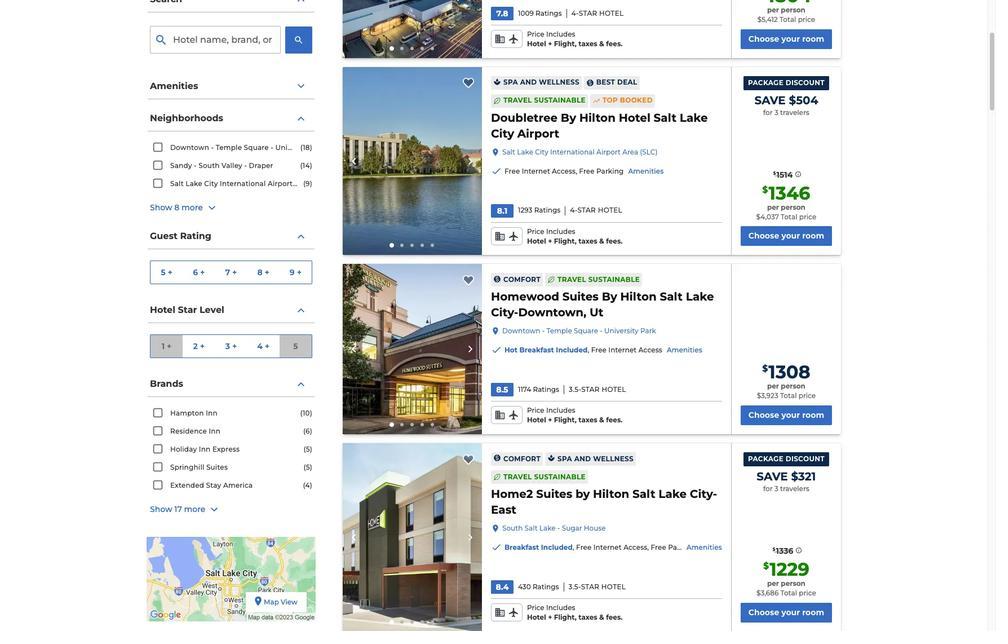 Task type: vqa. For each thing, say whether or not it's contained in the screenshot.
third person from the top
yes



Task type: locate. For each thing, give the bounding box(es) containing it.
4 go to image #3 image from the top
[[411, 620, 414, 624]]

residence inn
[[170, 427, 221, 435]]

3.5-star hotel down breakfast included , free internet access, free parking
[[569, 582, 626, 591]]

go to image #5 image for 1308
[[431, 423, 435, 426]]

choose your room
[[749, 34, 825, 44], [749, 231, 825, 241], [749, 410, 825, 420], [749, 607, 825, 617]]

person inside $ 1346 per person $4,037 total price
[[781, 203, 806, 211]]

0 vertical spatial travelers
[[781, 108, 810, 117]]

1 vertical spatial salt lake city international airport area (slc)
[[170, 179, 331, 188]]

0 horizontal spatial temple
[[216, 143, 242, 152]]

room down $ 1229 per person $3,686 total price
[[803, 607, 825, 617]]

1 vertical spatial 3
[[225, 341, 230, 351]]

travelers for 1346
[[781, 108, 810, 117]]

1 horizontal spatial city
[[491, 127, 514, 140]]

5 inside button
[[161, 267, 166, 277]]

2 vertical spatial sustainable
[[534, 472, 586, 481]]

2 + button
[[183, 335, 215, 358]]

0 horizontal spatial 5
[[161, 267, 166, 277]]

your
[[782, 34, 800, 44], [782, 231, 800, 241], [782, 410, 800, 420], [782, 607, 800, 617]]

price inside the $ 1308 per person $3,923 total price
[[799, 392, 816, 400]]

suites
[[563, 290, 599, 304], [206, 463, 228, 472], [536, 487, 573, 501]]

1 vertical spatial hilton
[[621, 290, 657, 304]]

1 vertical spatial square
[[574, 327, 598, 335]]

0 vertical spatial (5)
[[304, 445, 312, 453]]

2 go to image #5 image from the top
[[431, 244, 435, 247]]

, down sugar
[[573, 543, 575, 552]]

0 vertical spatial (slc)
[[640, 148, 658, 156]]

hilton down top
[[580, 111, 616, 125]]

university up hot breakfast included , free internet access amenities
[[605, 327, 639, 335]]

1 horizontal spatial airport
[[518, 127, 560, 140]]

2 package discount from the top
[[748, 455, 825, 463]]

per up "$4,037"
[[768, 203, 779, 211]]

save for 1229
[[757, 470, 788, 483]]

0 vertical spatial parking
[[597, 167, 624, 175]]

$ for 1336
[[773, 546, 776, 552]]

includes
[[546, 30, 576, 38], [546, 227, 576, 236], [546, 406, 576, 415], [546, 603, 576, 612]]

0 vertical spatial package discount
[[748, 78, 825, 87]]

4 choose your room from the top
[[749, 607, 825, 617]]

+ inside 3 + button
[[232, 341, 237, 351]]

airport down doubletree by hilton hotel salt lake city airport element
[[597, 148, 621, 156]]

3 fees. from the top
[[606, 416, 623, 424]]

go to image #2 image
[[401, 47, 404, 50], [401, 244, 404, 247], [401, 423, 404, 426], [401, 620, 404, 624]]

includes for save $321
[[546, 603, 576, 612]]

4 go to image #1 image from the top
[[390, 620, 395, 624]]

choose down "$4,037"
[[749, 231, 780, 241]]

0 vertical spatial hilton
[[580, 111, 616, 125]]

4- right the 1293 ratings
[[570, 206, 578, 215]]

1174 ratings
[[518, 385, 560, 394]]

total inside $ 1346 per person $4,037 total price
[[781, 212, 798, 221]]

for 3 travelers down save $504
[[764, 108, 810, 117]]

price for 1308
[[799, 392, 816, 400]]

4 price includes hotel + flight, taxes & fees. from the top
[[527, 603, 623, 621]]

5 inside button
[[293, 341, 298, 351]]

suites for save $321
[[536, 487, 573, 501]]

1 horizontal spatial wellness
[[593, 454, 634, 463]]

room down the $ 1308 per person $3,923 total price
[[803, 410, 825, 420]]

$ 1346 per person $4,037 total price
[[757, 182, 817, 221]]

comfort up the homewood
[[504, 275, 541, 284]]

6 +
[[193, 267, 205, 277]]

2 choose your room from the top
[[749, 231, 825, 241]]

$ 1308 per person $3,923 total price
[[757, 361, 816, 400]]

3 go to image #1 image from the top
[[390, 422, 395, 427]]

downtown up hot
[[503, 327, 541, 335]]

0 vertical spatial property building image
[[343, 67, 482, 255]]

3.5-star hotel down hot breakfast included , free internet access amenities
[[569, 385, 626, 394]]

city- inside the home2 suites by hilton salt lake city- east
[[690, 487, 718, 501]]

more inside button
[[182, 203, 203, 213]]

downtown - temple square - university park down ut
[[503, 327, 656, 335]]

+ for 4 +
[[265, 341, 270, 351]]

hampton
[[170, 409, 204, 417]]

go to image #5 image
[[431, 47, 435, 50], [431, 244, 435, 247], [431, 423, 435, 426], [431, 620, 435, 624]]

internet
[[522, 167, 550, 175], [609, 346, 637, 354], [594, 543, 622, 552]]

price down the 1293 ratings
[[527, 227, 545, 236]]

3 for 1229
[[775, 484, 779, 493]]

travel up the home2
[[504, 472, 532, 481]]

includes down 430 ratings
[[546, 603, 576, 612]]

$ left the 1308
[[763, 363, 768, 374]]

,
[[588, 346, 590, 354], [573, 543, 575, 552]]

(slc) right (9)
[[313, 179, 331, 188]]

amenities
[[150, 81, 198, 91], [629, 167, 664, 175], [667, 346, 703, 354], [687, 543, 722, 552]]

0 horizontal spatial airport
[[268, 179, 293, 188]]

choose your room down per person $5,412 total price
[[749, 34, 825, 44]]

+ inside 7 + button
[[232, 267, 237, 277]]

2 (5) from the top
[[304, 463, 312, 472]]

1 +
[[162, 341, 172, 351]]

sustainable
[[534, 96, 586, 105], [589, 275, 640, 284], [534, 472, 586, 481]]

1 vertical spatial discount
[[786, 455, 825, 463]]

0 horizontal spatial and
[[520, 78, 537, 87]]

go to image #4 image for save $504
[[421, 244, 424, 247]]

sandy
[[170, 161, 192, 170]]

0 vertical spatial travel
[[504, 96, 532, 105]]

1 vertical spatial city
[[535, 148, 549, 156]]

2 per from the top
[[768, 203, 779, 211]]

comfort for save $321
[[504, 454, 541, 463]]

go to image #2 image for save $321
[[401, 620, 404, 624]]

1 horizontal spatial international
[[551, 148, 595, 156]]

1 go to image #3 image from the top
[[411, 47, 414, 50]]

1 property building image from the top
[[343, 67, 482, 255]]

0 vertical spatial show
[[150, 203, 172, 213]]

suites up ut
[[563, 290, 599, 304]]

taxes for save $321
[[579, 613, 598, 621]]

1 discount from the top
[[786, 78, 825, 87]]

discount for 1229
[[786, 455, 825, 463]]

property building image for 1229
[[343, 443, 482, 631]]

choose your room for 3rd choose your room button from the bottom
[[749, 231, 825, 241]]

0 vertical spatial 4-star hotel
[[572, 9, 624, 17]]

0 horizontal spatial university
[[276, 143, 311, 152]]

0 vertical spatial and
[[520, 78, 537, 87]]

2 package from the top
[[748, 455, 784, 463]]

1 vertical spatial parking
[[668, 543, 696, 552]]

show inside button
[[150, 504, 172, 514]]

temple up valley
[[216, 143, 242, 152]]

2
[[193, 341, 198, 351]]

2 flight, from the top
[[554, 237, 577, 245]]

&
[[600, 39, 605, 48], [600, 237, 605, 245], [600, 416, 605, 424], [600, 613, 605, 621]]

$ for 1308
[[763, 363, 768, 374]]

for for 1229
[[764, 484, 773, 493]]

1 vertical spatial more
[[184, 504, 206, 514]]

2 & from the top
[[600, 237, 605, 245]]

extended
[[170, 481, 204, 490]]

city-
[[491, 306, 519, 319], [690, 487, 718, 501]]

0 vertical spatial temple
[[216, 143, 242, 152]]

3 choose from the top
[[749, 410, 780, 420]]

property building image
[[343, 67, 482, 255], [343, 264, 482, 434], [343, 443, 482, 631]]

+ for 9 +
[[297, 267, 302, 277]]

0 horizontal spatial international
[[220, 179, 266, 188]]

1 vertical spatial 3.5-
[[569, 582, 581, 591]]

total for 1229
[[781, 589, 798, 597]]

top booked
[[603, 96, 653, 105]]

total right $3,923
[[781, 392, 797, 400]]

1 vertical spatial airport
[[597, 148, 621, 156]]

2 vertical spatial property building image
[[343, 443, 482, 631]]

1 horizontal spatial downtown - temple square - university park
[[503, 327, 656, 335]]

price down 1174 ratings
[[527, 406, 545, 415]]

per up $5,412
[[768, 6, 779, 14]]

3.5-star hotel for 1308
[[569, 385, 626, 394]]

0 vertical spatial international
[[551, 148, 595, 156]]

choose your room for second choose your room button from the bottom
[[749, 410, 825, 420]]

person for 1308
[[781, 382, 806, 390]]

4 flight, from the top
[[554, 613, 577, 621]]

price inside $ 1346 per person $4,037 total price
[[800, 212, 817, 221]]

more
[[182, 203, 203, 213], [184, 504, 206, 514]]

1 vertical spatial for 3 travelers
[[764, 484, 810, 493]]

rating
[[180, 231, 212, 241]]

by inside doubletree by hilton hotel salt lake city airport
[[561, 111, 576, 125]]

1 vertical spatial show
[[150, 504, 172, 514]]

suites inside the home2 suites by hilton salt lake city- east
[[536, 487, 573, 501]]

1 choose from the top
[[749, 34, 780, 44]]

best deal
[[597, 78, 638, 87]]

your down the $ 1308 per person $3,923 total price
[[782, 410, 800, 420]]

flight, for save $504
[[554, 237, 577, 245]]

city
[[491, 127, 514, 140], [535, 148, 549, 156], [204, 179, 218, 188]]

4 per from the top
[[768, 579, 779, 588]]

amenities inside "dropdown button"
[[150, 81, 198, 91]]

choose down $3,923
[[749, 410, 780, 420]]

0 vertical spatial area
[[623, 148, 638, 156]]

salt inside the home2 suites by hilton salt lake city- east
[[633, 487, 656, 501]]

0 vertical spatial salt lake city international airport area (slc)
[[503, 148, 658, 156]]

internet up the 1293 ratings
[[522, 167, 550, 175]]

+ inside 9 + button
[[297, 267, 302, 277]]

university for (14)
[[276, 143, 311, 152]]

by right doubletree
[[561, 111, 576, 125]]

1 (5) from the top
[[304, 445, 312, 453]]

1 horizontal spatial square
[[574, 327, 598, 335]]

0 vertical spatial university
[[276, 143, 311, 152]]

2 go to image #1 image from the top
[[390, 243, 395, 248]]

7 +
[[225, 267, 237, 277]]

0 horizontal spatial square
[[244, 143, 269, 152]]

2 vertical spatial airport
[[268, 179, 293, 188]]

1 horizontal spatial salt lake city international airport area (slc)
[[503, 148, 658, 156]]

3 for 1346
[[775, 108, 779, 117]]

3 flight, from the top
[[554, 416, 577, 424]]

+ for 1 +
[[167, 341, 172, 351]]

+ inside 5 + button
[[168, 267, 173, 277]]

1 horizontal spatial downtown
[[503, 327, 541, 335]]

$ inside '$ 1514'
[[773, 170, 776, 176]]

salt lake city international airport area (slc)
[[503, 148, 658, 156], [170, 179, 331, 188]]

(5) down (6) at the left
[[304, 445, 312, 453]]

4 includes from the top
[[546, 603, 576, 612]]

+ inside 1 + button
[[167, 341, 172, 351]]

for down save $321 on the bottom right of page
[[764, 484, 773, 493]]

choose
[[749, 34, 780, 44], [749, 231, 780, 241], [749, 410, 780, 420], [749, 607, 780, 617]]

hilton inside the home2 suites by hilton salt lake city- east
[[593, 487, 630, 501]]

3 choose your room from the top
[[749, 410, 825, 420]]

2 property building image from the top
[[343, 264, 482, 434]]

choose your room down "$4,037"
[[749, 231, 825, 241]]

show left 17 at the left of page
[[150, 504, 172, 514]]

inn for holiday
[[199, 445, 211, 453]]

star
[[579, 9, 598, 17], [578, 206, 596, 215], [178, 304, 197, 315], [582, 385, 600, 394], [581, 582, 600, 591]]

$ inside the $ 1308 per person $3,923 total price
[[763, 363, 768, 374]]

ratings right 1009
[[536, 9, 562, 17]]

your down $ 1229 per person $3,686 total price
[[782, 607, 800, 617]]

+ right 1
[[167, 341, 172, 351]]

travel sustainable for 1346
[[504, 96, 586, 105]]

+ for 7 +
[[232, 267, 237, 277]]

6
[[193, 267, 198, 277]]

room down $ 1346 per person $4,037 total price
[[803, 231, 825, 241]]

salt
[[654, 111, 677, 125], [503, 148, 516, 156], [170, 179, 184, 188], [660, 290, 683, 304], [633, 487, 656, 501], [525, 524, 538, 532]]

0 horizontal spatial south
[[199, 161, 220, 170]]

0 vertical spatial included
[[556, 346, 588, 354]]

2 price includes hotel + flight, taxes & fees. from the top
[[527, 227, 623, 245]]

1 price includes hotel + flight, taxes & fees. from the top
[[527, 30, 623, 48]]

0 vertical spatial 3
[[775, 108, 779, 117]]

4-star hotel
[[572, 9, 624, 17], [570, 206, 623, 215]]

per inside $ 1229 per person $3,686 total price
[[768, 579, 779, 588]]

homewood suites by hilton salt lake city-downtown, ut element
[[491, 289, 722, 320]]

+ for 5 +
[[168, 267, 173, 277]]

$ left 1514
[[773, 170, 776, 176]]

2 go to image #2 image from the top
[[401, 244, 404, 247]]

+ for 8 +
[[265, 267, 270, 277]]

downtown - temple square - university park for (14)
[[170, 143, 329, 152]]

0 horizontal spatial park
[[313, 143, 329, 152]]

star left 'level'
[[178, 304, 197, 315]]

go to image #4 image
[[421, 47, 424, 50], [421, 244, 424, 247], [421, 423, 424, 426], [421, 620, 424, 624]]

8 right 7 +
[[257, 267, 263, 277]]

1 horizontal spatial park
[[641, 327, 656, 335]]

fees. for 1308
[[606, 416, 623, 424]]

view
[[281, 598, 298, 606]]

2 vertical spatial hilton
[[593, 487, 630, 501]]

city- inside the homewood suites by hilton salt lake city-downtown, ut
[[491, 306, 519, 319]]

0 vertical spatial city
[[491, 127, 514, 140]]

2 go to image #4 image from the top
[[421, 244, 424, 247]]

choose your room down $3,923
[[749, 410, 825, 420]]

hilton inside doubletree by hilton hotel salt lake city airport
[[580, 111, 616, 125]]

2 price from the top
[[527, 227, 545, 236]]

3 go to image #4 image from the top
[[421, 423, 424, 426]]

1514
[[777, 170, 793, 180]]

4- right 1009 ratings
[[572, 9, 579, 17]]

ratings right 1174
[[533, 385, 560, 394]]

1 taxes from the top
[[579, 39, 598, 48]]

0 vertical spatial ,
[[588, 346, 590, 354]]

total inside $ 1229 per person $3,686 total price
[[781, 589, 798, 597]]

4 & from the top
[[600, 613, 605, 621]]

0 horizontal spatial ,
[[573, 543, 575, 552]]

salt inside the homewood suites by hilton salt lake city-downtown, ut
[[660, 290, 683, 304]]

0 vertical spatial park
[[313, 143, 329, 152]]

per inside the $ 1308 per person $3,923 total price
[[768, 382, 779, 390]]

flight, down 1009 ratings
[[554, 39, 577, 48]]

(18)
[[300, 143, 312, 152]]

3 go to image #5 image from the top
[[431, 423, 435, 426]]

more up rating
[[182, 203, 203, 213]]

5 right 4 +
[[293, 341, 298, 351]]

1 vertical spatial travel
[[558, 275, 587, 284]]

1009
[[518, 9, 534, 17]]

+ inside 8 + button
[[265, 267, 270, 277]]

park
[[313, 143, 329, 152], [641, 327, 656, 335]]

2 vertical spatial city
[[204, 179, 218, 188]]

star for 1308
[[582, 385, 600, 394]]

(6)
[[303, 427, 312, 435]]

4 choose from the top
[[749, 607, 780, 617]]

1 vertical spatial (5)
[[304, 463, 312, 472]]

person inside $ 1229 per person $3,686 total price
[[781, 579, 806, 588]]

sandy - south valley - draper
[[170, 161, 273, 170]]

show
[[150, 203, 172, 213], [150, 504, 172, 514]]

3 taxes from the top
[[579, 416, 598, 424]]

photo carousel region for save $321
[[343, 443, 482, 631]]

go to image #3 image for save $504
[[411, 244, 414, 247]]

area down doubletree by hilton hotel salt lake city airport element
[[623, 148, 638, 156]]

choose your room button down $3,923
[[741, 405, 832, 425]]

1 vertical spatial downtown - temple square - university park
[[503, 327, 656, 335]]

1 horizontal spatial university
[[605, 327, 639, 335]]

america
[[223, 481, 253, 490]]

0 horizontal spatial access,
[[552, 167, 578, 175]]

0 vertical spatial 5
[[161, 267, 166, 277]]

1 go to image #2 image from the top
[[401, 47, 404, 50]]

2 comfort from the top
[[504, 454, 541, 463]]

+ right 4
[[265, 341, 270, 351]]

2 for 3 travelers from the top
[[764, 484, 810, 493]]

1 package from the top
[[748, 78, 784, 87]]

package
[[748, 78, 784, 87], [748, 455, 784, 463]]

0 horizontal spatial wellness
[[539, 78, 580, 87]]

per up $3,923
[[768, 382, 779, 390]]

(5) up (4)
[[304, 463, 312, 472]]

0 vertical spatial more
[[182, 203, 203, 213]]

2 includes from the top
[[546, 227, 576, 236]]

3 +
[[225, 341, 237, 351]]

go to image #2 image for 1308
[[401, 423, 404, 426]]

south left valley
[[199, 161, 220, 170]]

package discount up save $504
[[748, 78, 825, 87]]

hilton inside the homewood suites by hilton salt lake city-downtown, ut
[[621, 290, 657, 304]]

0 vertical spatial 4-
[[572, 9, 579, 17]]

2 fees. from the top
[[606, 237, 623, 245]]

1 vertical spatial temple
[[547, 327, 572, 335]]

$ inside $ 1336
[[773, 546, 776, 552]]

star down breakfast included , free internet access, free parking
[[581, 582, 600, 591]]

price inside $ 1229 per person $3,686 total price
[[799, 589, 817, 597]]

salt lake city international airport area (slc) down draper
[[170, 179, 331, 188]]

sustainable up by
[[534, 472, 586, 481]]

1 vertical spatial save
[[757, 470, 788, 483]]

2 photo carousel region from the top
[[343, 67, 482, 255]]

international
[[551, 148, 595, 156], [220, 179, 266, 188]]

sustainable for 1346
[[534, 96, 586, 105]]

total right $3,686
[[781, 589, 798, 597]]

person inside the $ 1308 per person $3,923 total price
[[781, 382, 806, 390]]

430 ratings
[[518, 582, 559, 591]]

amenities button
[[148, 74, 315, 99]]

$ left 1346
[[763, 184, 768, 195]]

by inside the homewood suites by hilton salt lake city-downtown, ut
[[602, 290, 618, 304]]

2 for from the top
[[764, 484, 773, 493]]

travelers
[[781, 108, 810, 117], [781, 484, 810, 493]]

breakfast down south salt lake - sugar house on the right of the page
[[505, 543, 539, 552]]

4 fees. from the top
[[606, 613, 623, 621]]

3 property building image from the top
[[343, 443, 482, 631]]

spa and wellness up doubletree
[[504, 78, 580, 87]]

3 person from the top
[[781, 382, 806, 390]]

1 vertical spatial for
[[764, 484, 773, 493]]

and
[[520, 78, 537, 87], [575, 454, 591, 463]]

internet down house
[[594, 543, 622, 552]]

0 vertical spatial inn
[[206, 409, 218, 417]]

1 horizontal spatial 5
[[293, 341, 298, 351]]

includes down 1009 ratings
[[546, 30, 576, 38]]

suites left by
[[536, 487, 573, 501]]

person inside per person $5,412 total price
[[781, 6, 806, 14]]

0 vertical spatial city-
[[491, 306, 519, 319]]

south down east
[[503, 524, 523, 532]]

includes for save $504
[[546, 227, 576, 236]]

suites inside the homewood suites by hilton salt lake city-downtown, ut
[[563, 290, 599, 304]]

save left $504
[[755, 93, 786, 107]]

salt inside doubletree by hilton hotel salt lake city airport
[[654, 111, 677, 125]]

more inside button
[[184, 504, 206, 514]]

hot
[[505, 346, 518, 354]]

1 vertical spatial 4-
[[570, 206, 578, 215]]

2 +
[[193, 341, 205, 351]]

1 horizontal spatial and
[[575, 454, 591, 463]]

airport
[[518, 127, 560, 140], [597, 148, 621, 156], [268, 179, 293, 188]]

2 go to image #3 image from the top
[[411, 244, 414, 247]]

2 taxes from the top
[[579, 237, 598, 245]]

1 vertical spatial by
[[602, 290, 618, 304]]

price down the 1308
[[799, 392, 816, 400]]

1 horizontal spatial city-
[[690, 487, 718, 501]]

package up save $504
[[748, 78, 784, 87]]

6 + button
[[183, 261, 215, 284]]

- down ut
[[600, 327, 603, 335]]

2 vertical spatial travel sustainable
[[504, 472, 586, 481]]

flight, down 1174 ratings
[[554, 416, 577, 424]]

2 vertical spatial travel
[[504, 472, 532, 481]]

+ right 7
[[232, 267, 237, 277]]

spa and wellness up by
[[558, 454, 634, 463]]

1 horizontal spatial by
[[602, 290, 618, 304]]

1 vertical spatial downtown
[[503, 327, 541, 335]]

draper
[[249, 161, 273, 170]]

$ inside $ 1346 per person $4,037 total price
[[763, 184, 768, 195]]

go to image #1 image
[[390, 46, 395, 51], [390, 243, 395, 248], [390, 422, 395, 427], [390, 620, 395, 624]]

package discount for 1229
[[748, 455, 825, 463]]

1 person from the top
[[781, 6, 806, 14]]

3.5- for save $321
[[569, 582, 581, 591]]

$ left 1229
[[764, 561, 769, 571]]

fees.
[[606, 39, 623, 48], [606, 237, 623, 245], [606, 416, 623, 424], [606, 613, 623, 621]]

flight,
[[554, 39, 577, 48], [554, 237, 577, 245], [554, 416, 577, 424], [554, 613, 577, 621]]

3.5-star hotel
[[569, 385, 626, 394], [569, 582, 626, 591]]

photo carousel region
[[343, 0, 482, 58], [343, 67, 482, 255], [343, 264, 482, 434], [343, 443, 482, 631]]

+ inside 6 + button
[[200, 267, 205, 277]]

3 per from the top
[[768, 382, 779, 390]]

downtown - temple square - university park up draper
[[170, 143, 329, 152]]

2 person from the top
[[781, 203, 806, 211]]

homewood suites by hilton salt lake city-downtown, ut
[[491, 290, 714, 319]]

save for 1346
[[755, 93, 786, 107]]

3 choose your room button from the top
[[741, 405, 832, 425]]

0 vertical spatial suites
[[563, 290, 599, 304]]

1 show from the top
[[150, 203, 172, 213]]

2 discount from the top
[[786, 455, 825, 463]]

4 person from the top
[[781, 579, 806, 588]]

1 vertical spatial 3.5-star hotel
[[569, 582, 626, 591]]

4 go to image #2 image from the top
[[401, 620, 404, 624]]

total right $5,412
[[780, 15, 797, 24]]

your down $ 1346 per person $4,037 total price
[[782, 231, 800, 241]]

choose your room for fourth choose your room button from the top of the page
[[749, 607, 825, 617]]

lake
[[680, 111, 708, 125], [517, 148, 534, 156], [186, 179, 202, 188], [686, 290, 714, 304], [659, 487, 687, 501], [540, 524, 556, 532]]

1 for 3 travelers from the top
[[764, 108, 810, 117]]

8 up guest rating
[[174, 203, 180, 213]]

house
[[584, 524, 606, 532]]

3 photo carousel region from the top
[[343, 264, 482, 434]]

save left $321
[[757, 470, 788, 483]]

1 go to image #1 image from the top
[[390, 46, 395, 51]]

hilton
[[580, 111, 616, 125], [621, 290, 657, 304], [593, 487, 630, 501]]

1 vertical spatial area
[[295, 179, 311, 188]]

per inside per person $5,412 total price
[[768, 6, 779, 14]]

price down 1346
[[800, 212, 817, 221]]

best
[[597, 78, 615, 87]]

2 horizontal spatial airport
[[597, 148, 621, 156]]

show inside show 8 more button
[[150, 203, 172, 213]]

total inside the $ 1308 per person $3,923 total price
[[781, 392, 797, 400]]

per up $3,686
[[768, 579, 779, 588]]

discount up $321
[[786, 455, 825, 463]]

0 vertical spatial square
[[244, 143, 269, 152]]

ratings for 1308
[[533, 385, 560, 394]]

1 travelers from the top
[[781, 108, 810, 117]]

+ down 1009 ratings
[[548, 39, 552, 48]]

1 vertical spatial international
[[220, 179, 266, 188]]

3
[[775, 108, 779, 117], [225, 341, 230, 351], [775, 484, 779, 493]]

1 room from the top
[[803, 34, 825, 44]]

per for 1308
[[768, 382, 779, 390]]

home2
[[491, 487, 533, 501]]

+ inside 2 + button
[[200, 341, 205, 351]]

0 vertical spatial wellness
[[539, 78, 580, 87]]

for
[[764, 108, 773, 117], [764, 484, 773, 493]]

$504
[[789, 93, 819, 107]]

0 vertical spatial spa and wellness
[[504, 78, 580, 87]]

3 price from the top
[[527, 406, 545, 415]]

3 & from the top
[[600, 416, 605, 424]]

$321
[[792, 470, 816, 483]]

0 horizontal spatial parking
[[597, 167, 624, 175]]

airport down doubletree
[[518, 127, 560, 140]]

package discount up save $321 on the bottom right of page
[[748, 455, 825, 463]]

2 choose from the top
[[749, 231, 780, 241]]

+ inside 4 + button
[[265, 341, 270, 351]]

0 vertical spatial for 3 travelers
[[764, 108, 810, 117]]

price includes hotel + flight, taxes & fees. down 430 ratings
[[527, 603, 623, 621]]

flight, for save $321
[[554, 613, 577, 621]]

8.4
[[496, 582, 509, 592]]

person for 1229
[[781, 579, 806, 588]]

fees. for save $504
[[606, 237, 623, 245]]

included down downtown, on the right
[[556, 346, 588, 354]]

4 price from the top
[[527, 603, 545, 612]]

discount
[[786, 78, 825, 87], [786, 455, 825, 463]]

choose your room button down "$4,037"
[[741, 226, 832, 246]]

square up draper
[[244, 143, 269, 152]]

spa
[[504, 78, 518, 87], [558, 454, 573, 463]]

3 price includes hotel + flight, taxes & fees. from the top
[[527, 406, 623, 424]]

go to image #3 image
[[411, 47, 414, 50], [411, 244, 414, 247], [411, 423, 414, 426], [411, 620, 414, 624]]

park right the (18)
[[313, 143, 329, 152]]

temple down downtown, on the right
[[547, 327, 572, 335]]

2 show from the top
[[150, 504, 172, 514]]

1 comfort from the top
[[504, 275, 541, 284]]

+ down the 1293 ratings
[[548, 237, 552, 245]]

4 taxes from the top
[[579, 613, 598, 621]]

per inside $ 1346 per person $4,037 total price
[[768, 203, 779, 211]]

$ left 1336
[[773, 546, 776, 552]]

1 vertical spatial 5
[[293, 341, 298, 351]]

$
[[773, 170, 776, 176], [763, 184, 768, 195], [763, 363, 768, 374], [773, 546, 776, 552], [764, 561, 769, 571]]

choose your room button down $3,686
[[741, 603, 832, 622]]

1 package discount from the top
[[748, 78, 825, 87]]

0 vertical spatial access,
[[552, 167, 578, 175]]

5 +
[[161, 267, 173, 277]]

square for amenities
[[574, 327, 598, 335]]

2 travelers from the top
[[781, 484, 810, 493]]

4 go to image #5 image from the top
[[431, 620, 435, 624]]

airport down draper
[[268, 179, 293, 188]]

3 includes from the top
[[546, 406, 576, 415]]

1 vertical spatial included
[[541, 543, 573, 552]]

sustainable up doubletree
[[534, 96, 586, 105]]

go to image #1 image for 1308
[[390, 422, 395, 427]]

and up doubletree
[[520, 78, 537, 87]]

park for (14)
[[313, 143, 329, 152]]

4- for 7.8
[[572, 9, 579, 17]]

4 go to image #4 image from the top
[[421, 620, 424, 624]]

area
[[623, 148, 638, 156], [295, 179, 311, 188]]

springhill
[[170, 463, 204, 472]]

for 3 travelers for 1229
[[764, 484, 810, 493]]

per for 1346
[[768, 203, 779, 211]]

& for save $321
[[600, 613, 605, 621]]

3 go to image #2 image from the top
[[401, 423, 404, 426]]

$ inside $ 1229 per person $3,686 total price
[[764, 561, 769, 571]]

1 per from the top
[[768, 6, 779, 14]]

1 for from the top
[[764, 108, 773, 117]]

0 vertical spatial discount
[[786, 78, 825, 87]]

4 photo carousel region from the top
[[343, 443, 482, 631]]

3 go to image #3 image from the top
[[411, 423, 414, 426]]



Task type: describe. For each thing, give the bounding box(es) containing it.
0 horizontal spatial salt lake city international airport area (slc)
[[170, 179, 331, 188]]

4 your from the top
[[782, 607, 800, 617]]

(10)
[[300, 409, 312, 417]]

4- for 8.1
[[570, 206, 578, 215]]

1 includes from the top
[[546, 30, 576, 38]]

choose your room for 4th choose your room button from the bottom
[[749, 34, 825, 44]]

express
[[213, 445, 240, 453]]

1 vertical spatial suites
[[206, 463, 228, 472]]

3 room from the top
[[803, 410, 825, 420]]

downtown,
[[519, 306, 587, 319]]

save $504
[[755, 93, 819, 107]]

brands button
[[148, 372, 315, 397]]

$ for 1229
[[764, 561, 769, 571]]

5 button
[[280, 335, 312, 358]]

flight, for 1308
[[554, 416, 577, 424]]

2 choose your room button from the top
[[741, 226, 832, 246]]

choose for 3rd choose your room button from the bottom
[[749, 231, 780, 241]]

taxes for 1308
[[579, 416, 598, 424]]

1 price from the top
[[527, 30, 545, 38]]

(14)
[[300, 161, 312, 170]]

2 your from the top
[[782, 231, 800, 241]]

- up draper
[[271, 143, 274, 152]]

guest rating button
[[148, 224, 315, 249]]

0 vertical spatial south
[[199, 161, 220, 170]]

17
[[174, 504, 182, 514]]

3 inside button
[[225, 341, 230, 351]]

breakfast included , free internet access, free parking
[[505, 543, 696, 552]]

1 vertical spatial ,
[[573, 543, 575, 552]]

& for 1308
[[600, 416, 605, 424]]

1 go to image #4 image from the top
[[421, 47, 424, 50]]

comfort for 1308
[[504, 275, 541, 284]]

show for neighborhoods
[[150, 203, 172, 213]]

map view
[[264, 598, 298, 606]]

ratings for save $504
[[534, 206, 561, 215]]

for 3 travelers for 1346
[[764, 108, 810, 117]]

4 choose your room button from the top
[[741, 603, 832, 622]]

sustainable for 1229
[[534, 472, 586, 481]]

$ 1514
[[773, 170, 793, 180]]

per for 1229
[[768, 579, 779, 588]]

hot breakfast included , free internet access amenities
[[505, 346, 703, 354]]

travelers for 1229
[[781, 484, 810, 493]]

$3,686
[[757, 589, 779, 597]]

- right valley
[[244, 161, 247, 170]]

1174
[[518, 385, 531, 394]]

city- for save $321
[[690, 487, 718, 501]]

total for 1308
[[781, 392, 797, 400]]

+ for 2 +
[[200, 341, 205, 351]]

1009 ratings
[[518, 9, 562, 17]]

includes for 1308
[[546, 406, 576, 415]]

choose for fourth choose your room button from the top of the page
[[749, 607, 780, 617]]

go to image #1 image for save $321
[[390, 620, 395, 624]]

2 vertical spatial internet
[[594, 543, 622, 552]]

home2 suites by hilton salt lake city- east
[[491, 487, 718, 517]]

photo carousel region for save $504
[[343, 67, 482, 255]]

stay
[[206, 481, 221, 490]]

$ for 1346
[[763, 184, 768, 195]]

discount for 1346
[[786, 78, 825, 87]]

level
[[200, 304, 224, 315]]

1229
[[770, 558, 810, 580]]

east
[[491, 503, 517, 517]]

show 8 more
[[150, 203, 203, 213]]

0 horizontal spatial city
[[204, 179, 218, 188]]

1 choose your room button from the top
[[741, 29, 832, 49]]

Hotel name, brand, or keyword text field
[[150, 26, 281, 54]]

temple for amenities
[[547, 327, 572, 335]]

go to image #3 image for 1308
[[411, 423, 414, 426]]

1 & from the top
[[600, 39, 605, 48]]

3 your from the top
[[782, 410, 800, 420]]

8.1
[[497, 206, 508, 216]]

package discount for 1346
[[748, 78, 825, 87]]

0 horizontal spatial (slc)
[[313, 179, 331, 188]]

1346
[[769, 182, 811, 204]]

access
[[639, 346, 663, 354]]

map
[[264, 598, 279, 606]]

1 horizontal spatial south
[[503, 524, 523, 532]]

deal
[[618, 78, 638, 87]]

south salt lake - sugar house
[[503, 524, 606, 532]]

price for save $321
[[527, 603, 545, 612]]

free internet access, free parking amenities
[[505, 167, 664, 175]]

+ down 1174 ratings
[[548, 416, 552, 424]]

5 for 5 +
[[161, 267, 166, 277]]

temple for (14)
[[216, 143, 242, 152]]

home2 suites by hilton salt lake city-east element
[[491, 486, 722, 517]]

extended stay america
[[170, 481, 253, 490]]

travel for 1346
[[504, 96, 532, 105]]

(4)
[[303, 481, 312, 490]]

city inside doubletree by hilton hotel salt lake city airport
[[491, 127, 514, 140]]

2 room from the top
[[803, 231, 825, 241]]

4 +
[[257, 341, 270, 351]]

homewood
[[491, 290, 560, 304]]

more for brands
[[184, 504, 206, 514]]

property building image for 1346
[[343, 67, 482, 255]]

+ for 6 +
[[200, 267, 205, 277]]

$ 1336
[[773, 546, 794, 556]]

$ 1229 per person $3,686 total price
[[757, 558, 817, 597]]

residence
[[170, 427, 207, 435]]

price for 1308
[[527, 406, 545, 415]]

8.5
[[496, 385, 509, 395]]

0 horizontal spatial spa
[[504, 78, 518, 87]]

9 + button
[[280, 261, 312, 284]]

1 vertical spatial and
[[575, 454, 591, 463]]

photo carousel region for 1308
[[343, 264, 482, 434]]

guest
[[150, 231, 178, 241]]

travel for 1229
[[504, 472, 532, 481]]

inn for hampton
[[206, 409, 218, 417]]

brands
[[150, 378, 183, 389]]

3 + button
[[215, 335, 247, 358]]

downtown for amenities
[[503, 327, 541, 335]]

1 flight, from the top
[[554, 39, 577, 48]]

4 room from the top
[[803, 607, 825, 617]]

per person $5,412 total price
[[758, 6, 816, 24]]

0 horizontal spatial 8
[[174, 203, 180, 213]]

1 horizontal spatial ,
[[588, 346, 590, 354]]

1 vertical spatial spa
[[558, 454, 573, 463]]

star inside dropdown button
[[178, 304, 197, 315]]

1 horizontal spatial area
[[623, 148, 638, 156]]

1308
[[769, 361, 811, 383]]

1 horizontal spatial access,
[[624, 543, 649, 552]]

springhill suites
[[170, 463, 228, 472]]

for for 1346
[[764, 108, 773, 117]]

fees. for save $321
[[606, 613, 623, 621]]

guest rating
[[150, 231, 212, 241]]

8 + button
[[247, 261, 280, 284]]

hotel inside doubletree by hilton hotel salt lake city airport
[[619, 111, 651, 125]]

1 photo carousel region from the top
[[343, 0, 482, 58]]

ratings for save $321
[[533, 582, 559, 591]]

1293
[[518, 206, 533, 215]]

sugar
[[562, 524, 582, 532]]

holiday inn express
[[170, 445, 240, 453]]

1
[[162, 341, 165, 351]]

suites for 1308
[[563, 290, 599, 304]]

choose for 4th choose your room button from the bottom
[[749, 34, 780, 44]]

hotel star level button
[[148, 298, 315, 323]]

package for 1229
[[748, 455, 784, 463]]

0 vertical spatial internet
[[522, 167, 550, 175]]

total for 1346
[[781, 212, 798, 221]]

1 fees. from the top
[[606, 39, 623, 48]]

price inside per person $5,412 total price
[[798, 15, 816, 24]]

4 + button
[[247, 335, 280, 358]]

0 vertical spatial breakfast
[[520, 346, 554, 354]]

+ down 430 ratings
[[548, 613, 552, 621]]

9 +
[[290, 267, 302, 277]]

(5) for holiday inn express
[[304, 445, 312, 453]]

2 horizontal spatial city
[[535, 148, 549, 156]]

1 go to image #5 image from the top
[[431, 47, 435, 50]]

1 vertical spatial wellness
[[593, 454, 634, 463]]

$3,923
[[757, 392, 779, 400]]

1 vertical spatial travel sustainable
[[558, 275, 640, 284]]

park for amenities
[[641, 327, 656, 335]]

- up sandy - south valley - draper
[[211, 143, 214, 152]]

by
[[576, 487, 590, 501]]

price includes hotel + flight, taxes & fees. for 1308
[[527, 406, 623, 424]]

more for neighborhoods
[[182, 203, 203, 213]]

downtown for (14)
[[170, 143, 209, 152]]

- right the sandy
[[194, 161, 197, 170]]

lake inside doubletree by hilton hotel salt lake city airport
[[680, 111, 708, 125]]

7.8
[[497, 9, 508, 19]]

save $321
[[757, 470, 816, 483]]

show 17 more
[[150, 504, 206, 514]]

lake inside the home2 suites by hilton salt lake city- east
[[659, 487, 687, 501]]

university for amenities
[[605, 327, 639, 335]]

valley
[[222, 161, 243, 170]]

1 vertical spatial internet
[[609, 346, 637, 354]]

lake inside the homewood suites by hilton salt lake city-downtown, ut
[[686, 290, 714, 304]]

- down downtown, on the right
[[542, 327, 545, 335]]

8 +
[[257, 267, 270, 277]]

7
[[225, 267, 230, 277]]

4
[[257, 341, 263, 351]]

3.5-star hotel for save $321
[[569, 582, 626, 591]]

1 vertical spatial 8
[[257, 267, 263, 277]]

hilton for 1308
[[621, 290, 657, 304]]

price includes hotel + flight, taxes & fees. for save $504
[[527, 227, 623, 245]]

1336
[[776, 546, 794, 556]]

5 for 5
[[293, 341, 298, 351]]

1 vertical spatial breakfast
[[505, 543, 539, 552]]

doubletree
[[491, 111, 558, 125]]

hotel inside dropdown button
[[150, 304, 175, 315]]

+ for 3 +
[[232, 341, 237, 351]]

hotel star level
[[150, 304, 224, 315]]

doubletree by hilton hotel salt lake city airport element
[[491, 110, 722, 141]]

- left sugar
[[558, 524, 560, 532]]

7 + button
[[215, 261, 247, 284]]

$ for 1514
[[773, 170, 776, 176]]

$4,037
[[757, 212, 779, 221]]

3.5- for 1308
[[569, 385, 582, 394]]

star right 1009 ratings
[[579, 9, 598, 17]]

holiday
[[170, 445, 197, 453]]

price for 1229
[[799, 589, 817, 597]]

booked
[[620, 96, 653, 105]]

1 vertical spatial spa and wellness
[[558, 454, 634, 463]]

1 vertical spatial sustainable
[[589, 275, 640, 284]]

(9)
[[303, 179, 312, 188]]

$5,412
[[758, 15, 778, 24]]

4-star hotel for 7.8
[[572, 9, 624, 17]]

top
[[603, 96, 618, 105]]

go to image #4 image for save $321
[[421, 620, 424, 624]]

square for (14)
[[244, 143, 269, 152]]

show for brands
[[150, 504, 172, 514]]

star for save $504
[[578, 206, 596, 215]]

package for 1346
[[748, 78, 784, 87]]

1 your from the top
[[782, 34, 800, 44]]

neighborhoods button
[[148, 106, 315, 131]]

go to image #5 image for save $504
[[431, 244, 435, 247]]

& for save $504
[[600, 237, 605, 245]]

ut
[[590, 306, 604, 319]]

airport inside doubletree by hilton hotel salt lake city airport
[[518, 127, 560, 140]]

downtown - temple square - university park for amenities
[[503, 327, 656, 335]]

total inside per person $5,412 total price
[[780, 15, 797, 24]]



